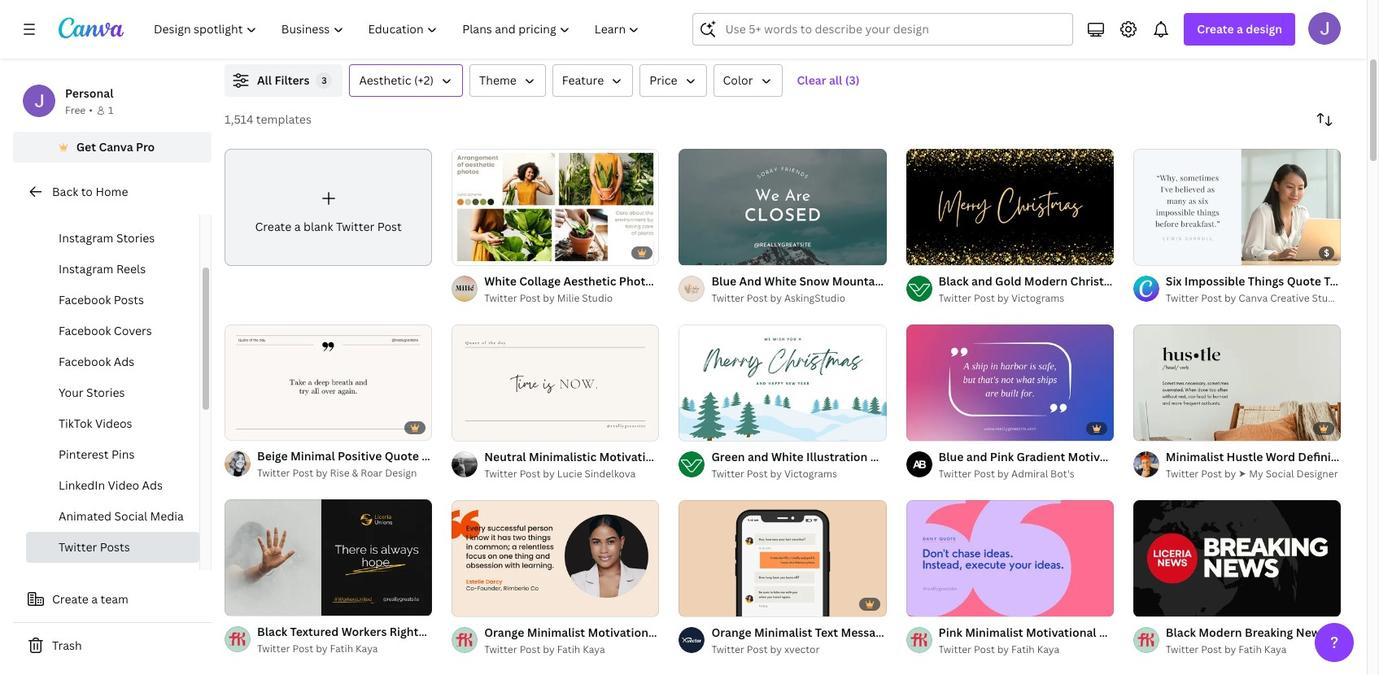 Task type: locate. For each thing, give the bounding box(es) containing it.
2 horizontal spatial create
[[1198, 21, 1235, 37]]

1 facebook from the top
[[59, 292, 111, 308]]

breaking
[[1246, 625, 1294, 640]]

2 horizontal spatial a
[[1237, 21, 1244, 37]]

facebook down instagram reels
[[59, 292, 111, 308]]

collage
[[520, 273, 561, 289]]

by
[[543, 291, 555, 305], [771, 291, 782, 305], [998, 291, 1010, 305], [1225, 291, 1237, 305], [316, 467, 328, 481], [543, 467, 555, 481], [771, 467, 782, 481], [998, 467, 1010, 481], [1225, 467, 1237, 481], [316, 643, 328, 656], [543, 643, 555, 657], [771, 643, 782, 657], [998, 643, 1010, 657], [1225, 643, 1237, 657]]

black inside black and gold modern christmas greeting twitter post twitter post by victograms
[[939, 273, 969, 289]]

facebook up 'your stories'
[[59, 354, 111, 370]]

3 instagram from the top
[[59, 261, 114, 277]]

ads down the covers
[[114, 354, 134, 370]]

greeting for illustration
[[930, 449, 978, 465]]

4 fatih from the left
[[1239, 643, 1263, 657]]

minimalist inside the orange minimalist text message quote twitter post twitter post by xvector
[[755, 625, 813, 640]]

1 kaya from the left
[[356, 643, 378, 656]]

animated social media link
[[26, 501, 199, 532]]

motivational
[[600, 449, 670, 465], [1069, 449, 1139, 465], [427, 625, 498, 640], [588, 625, 659, 640], [1027, 625, 1097, 640]]

victograms inside green and white illustration christmas greeting twitter post twitter post by victograms
[[785, 467, 838, 481]]

social inside minimalist hustle word definition twitt twitter post by ➤ my social designer
[[1267, 467, 1295, 481]]

orange inside the orange minimalist text message quote twitter post twitter post by xvector
[[712, 625, 752, 640]]

2 vertical spatial a
[[91, 592, 98, 607]]

a for team
[[91, 592, 98, 607]]

minimalist for pink minimalist motivational quote twitter post
[[966, 625, 1024, 640]]

pinterest pins link
[[26, 440, 199, 471]]

2 twitter post by fatih kaya link from the left
[[485, 642, 660, 658]]

0 horizontal spatial pink
[[939, 625, 963, 640]]

christmas inside black and gold modern christmas greeting twitter post twitter post by victograms
[[1071, 273, 1127, 289]]

posts for facebook posts
[[114, 292, 144, 308]]

pink
[[991, 449, 1014, 465], [939, 625, 963, 640]]

twitter post by xvector link
[[712, 642, 887, 658]]

theme button
[[470, 64, 546, 97]]

posts for twitter posts
[[100, 540, 130, 555]]

social down 'video'
[[114, 509, 147, 524]]

2 orange from the left
[[712, 625, 752, 640]]

minimalist down pink minimalist motivational quote twitter post image at the bottom right
[[966, 625, 1024, 640]]

2 fatih from the left
[[557, 643, 581, 657]]

quote inside blue and pink gradient motivational quote twitter post twitter post by admiral bot's
[[1142, 449, 1176, 465]]

twitter inside minimalist hustle word definition twitt twitter post by ➤ my social designer
[[1166, 467, 1199, 481]]

create left blank on the left of page
[[255, 219, 292, 234]]

victograms down gold
[[1012, 291, 1065, 305]]

orange for orange minimalist motivational quote twitter post
[[485, 625, 525, 640]]

victograms inside black and gold modern christmas greeting twitter post twitter post by victograms
[[1012, 291, 1065, 305]]

sindelkova
[[585, 467, 636, 481]]

minimalist inside orange minimalist motivational quote twitter post twitter post by fatih kaya
[[527, 625, 585, 640]]

greeting
[[1130, 273, 1178, 289], [930, 449, 978, 465]]

0 horizontal spatial christmas
[[871, 449, 927, 465]]

back to home
[[52, 184, 128, 199]]

0 vertical spatial modern
[[1025, 273, 1068, 289]]

0 horizontal spatial social
[[114, 509, 147, 524]]

2 kaya from the left
[[583, 643, 605, 657]]

positive
[[338, 449, 382, 464]]

minimalist down orange minimalist motivational quote twitter post image at the left bottom of page
[[527, 625, 585, 640]]

trash link
[[13, 630, 212, 663]]

twitter post by lucie sindelkova link
[[485, 466, 660, 483]]

aesthetic up twitter post by milie studio link
[[564, 273, 617, 289]]

studio for photo
[[582, 291, 613, 305]]

1 vertical spatial instagram
[[59, 230, 114, 246]]

create inside dropdown button
[[1198, 21, 1235, 37]]

1 vertical spatial stories
[[86, 385, 125, 401]]

1 vertical spatial a
[[294, 219, 301, 234]]

3 fatih from the left
[[1012, 643, 1035, 657]]

1 vertical spatial greeting
[[930, 449, 978, 465]]

to
[[81, 184, 93, 199]]

free •
[[65, 103, 93, 117]]

minimalist for orange minimalist text message quote twitter post
[[755, 625, 813, 640]]

1 vertical spatial white
[[772, 449, 804, 465]]

minimalist inside minimalist hustle word definition twitt twitter post by ➤ my social designer
[[1166, 449, 1225, 465]]

0 horizontal spatial modern
[[1025, 273, 1068, 289]]

quote inside beige minimal positive quote twitter post twitter post by rise & roar design
[[385, 449, 419, 464]]

instagram for instagram posts
[[59, 199, 114, 215]]

neutral minimalistic motivational quote twitter post image
[[452, 324, 660, 441]]

1 orange from the left
[[485, 625, 525, 640]]

videos
[[95, 416, 132, 431]]

create for create a blank twitter post
[[255, 219, 292, 234]]

hustle
[[1227, 449, 1264, 465]]

3 twitter post by fatih kaya link from the left
[[939, 642, 1114, 658]]

white collage aesthetic photo gallery twitter post link
[[485, 273, 765, 291]]

posts down reels
[[114, 292, 144, 308]]

instagram stories
[[59, 230, 155, 246]]

by inside neutral minimalistic motivational quote twitter post twitter post by lucie sindelkova
[[543, 467, 555, 481]]

1 instagram from the top
[[59, 199, 114, 215]]

1 horizontal spatial twitter post by victograms link
[[939, 291, 1114, 307]]

motivational for pink minimalist motivational quote twitter post
[[1027, 625, 1097, 640]]

a
[[1237, 21, 1244, 37], [294, 219, 301, 234], [91, 592, 98, 607]]

white inside green and white illustration christmas greeting twitter post twitter post by victograms
[[772, 449, 804, 465]]

text
[[815, 625, 839, 640]]

1 twitter post by fatih kaya link from the left
[[257, 642, 432, 658]]

create left design
[[1198, 21, 1235, 37]]

studio right milie
[[582, 291, 613, 305]]

green
[[712, 449, 745, 465]]

orange
[[485, 625, 525, 640], [712, 625, 752, 640]]

top level navigation element
[[143, 13, 654, 46]]

fatih inside orange minimalist motivational quote twitter post twitter post by fatih kaya
[[557, 643, 581, 657]]

0 horizontal spatial canva
[[99, 139, 133, 155]]

fatih down workers
[[330, 643, 353, 656]]

christmas for illustration
[[871, 449, 927, 465]]

motivational for neutral minimalistic motivational quote twitter post
[[600, 449, 670, 465]]

1 vertical spatial victograms
[[785, 467, 838, 481]]

1 vertical spatial twitter post by victograms link
[[712, 466, 887, 483]]

black for black and gold modern christmas greeting twitter post
[[939, 273, 969, 289]]

stories up reels
[[116, 230, 155, 246]]

studio inside the six impossible things quote twitter po twitter post by canva creative studio
[[1313, 291, 1344, 305]]

ads right 'video'
[[142, 478, 163, 493]]

social down the 'word'
[[1267, 467, 1295, 481]]

fatih down orange minimalist motivational quote twitter post link
[[557, 643, 581, 657]]

pink inside the "pink minimalist motivational quote twitter post twitter post by fatih kaya"
[[939, 625, 963, 640]]

studio
[[582, 291, 613, 305], [1313, 291, 1344, 305]]

&
[[352, 467, 359, 481]]

kaya down black modern breaking news headline link
[[1265, 643, 1287, 657]]

pink minimalist motivational quote twitter post link
[[939, 624, 1203, 642]]

0 vertical spatial create
[[1198, 21, 1235, 37]]

instagram reels
[[59, 261, 146, 277]]

greeting inside green and white illustration christmas greeting twitter post twitter post by victograms
[[930, 449, 978, 465]]

victograms for modern
[[1012, 291, 1065, 305]]

a inside button
[[91, 592, 98, 607]]

gallery
[[656, 273, 695, 289]]

(+2)
[[414, 72, 434, 88]]

aesthetic (+2) button
[[350, 64, 463, 97]]

1 vertical spatial modern
[[1199, 625, 1243, 640]]

quote
[[1288, 273, 1322, 289], [385, 449, 419, 464], [673, 449, 707, 465], [1142, 449, 1176, 465], [500, 625, 535, 640], [661, 625, 696, 640], [892, 625, 926, 640], [1100, 625, 1134, 640]]

0 horizontal spatial orange
[[485, 625, 525, 640]]

1 vertical spatial posts
[[114, 292, 144, 308]]

a for design
[[1237, 21, 1244, 37]]

1 vertical spatial social
[[114, 509, 147, 524]]

victograms down illustration
[[785, 467, 838, 481]]

1 horizontal spatial orange
[[712, 625, 752, 640]]

beige
[[257, 449, 288, 464]]

0 horizontal spatial white
[[485, 273, 517, 289]]

1 vertical spatial pink
[[939, 625, 963, 640]]

0 horizontal spatial ads
[[114, 354, 134, 370]]

0 vertical spatial stories
[[116, 230, 155, 246]]

milie
[[557, 291, 580, 305]]

twitter posts
[[59, 540, 130, 555]]

create for create a design
[[1198, 21, 1235, 37]]

twitt
[[1357, 449, 1380, 465]]

twitter post by fatih kaya link for black modern breaking news headline 
[[1166, 642, 1342, 658]]

posts down animated social media link
[[100, 540, 130, 555]]

0 vertical spatial twitter post by victograms link
[[939, 291, 1114, 307]]

0 vertical spatial aesthetic
[[359, 72, 412, 88]]

create left team
[[52, 592, 89, 607]]

0 horizontal spatial twitter post by victograms link
[[712, 466, 887, 483]]

0 horizontal spatial studio
[[582, 291, 613, 305]]

1 horizontal spatial canva
[[1239, 291, 1268, 305]]

3 kaya from the left
[[1038, 643, 1060, 657]]

2 vertical spatial create
[[52, 592, 89, 607]]

christmas for modern
[[1071, 273, 1127, 289]]

2 facebook from the top
[[59, 323, 111, 339]]

minimalist left hustle
[[1166, 449, 1225, 465]]

gold
[[996, 273, 1022, 289]]

1 horizontal spatial a
[[294, 219, 301, 234]]

and right green
[[748, 449, 769, 465]]

motivational inside black textured workers rights motivational quote twitter post twitter post by fatih kaya
[[427, 625, 498, 640]]

tiktok videos
[[59, 416, 132, 431]]

instagram for instagram reels
[[59, 261, 114, 277]]

2 vertical spatial posts
[[100, 540, 130, 555]]

modern left breaking
[[1199, 625, 1243, 640]]

a left design
[[1237, 21, 1244, 37]]

1 horizontal spatial social
[[1267, 467, 1295, 481]]

greeting left the impossible
[[1130, 273, 1178, 289]]

animated social media
[[59, 509, 184, 524]]

kaya inside the "pink minimalist motivational quote twitter post twitter post by fatih kaya"
[[1038, 643, 1060, 657]]

color button
[[714, 64, 783, 97]]

pinterest pins
[[59, 447, 135, 462]]

a left blank on the left of page
[[294, 219, 301, 234]]

twitter
[[336, 219, 375, 234], [698, 273, 737, 289], [1181, 273, 1220, 289], [1325, 273, 1364, 289], [485, 291, 518, 305], [712, 291, 745, 305], [939, 291, 972, 305], [1166, 291, 1199, 305], [422, 449, 461, 464], [710, 449, 749, 465], [980, 449, 1019, 465], [1179, 449, 1218, 465], [257, 467, 290, 481], [485, 467, 518, 481], [712, 467, 745, 481], [939, 467, 972, 481], [1166, 467, 1199, 481], [59, 540, 97, 555], [537, 625, 576, 640], [698, 625, 738, 640], [929, 625, 968, 640], [1137, 625, 1176, 640], [257, 643, 290, 656], [485, 643, 518, 657], [712, 643, 745, 657], [939, 643, 972, 657], [1166, 643, 1199, 657]]

by inside green and white illustration christmas greeting twitter post twitter post by victograms
[[771, 467, 782, 481]]

greeting up twitter post by admiral bot's link
[[930, 449, 978, 465]]

motivational inside the "pink minimalist motivational quote twitter post twitter post by fatih kaya"
[[1027, 625, 1097, 640]]

christmas inside green and white illustration christmas greeting twitter post twitter post by victograms
[[871, 449, 927, 465]]

0 vertical spatial instagram
[[59, 199, 114, 215]]

modern inside black modern breaking news headline  twitter post by fatih kaya
[[1199, 625, 1243, 640]]

motivational inside blue and pink gradient motivational quote twitter post twitter post by admiral bot's
[[1069, 449, 1139, 465]]

a inside dropdown button
[[1237, 21, 1244, 37]]

1 fatih from the left
[[330, 643, 353, 656]]

(3)
[[846, 72, 860, 88]]

quote inside the six impossible things quote twitter po twitter post by canva creative studio
[[1288, 273, 1322, 289]]

1 vertical spatial christmas
[[871, 449, 927, 465]]

get canva pro button
[[13, 132, 212, 163]]

workers
[[342, 625, 387, 640]]

0 horizontal spatial create
[[52, 592, 89, 607]]

bot's
[[1051, 467, 1075, 481]]

team
[[101, 592, 129, 607]]

0 horizontal spatial victograms
[[785, 467, 838, 481]]

victograms for illustration
[[785, 467, 838, 481]]

white left collage
[[485, 273, 517, 289]]

a left team
[[91, 592, 98, 607]]

0 vertical spatial victograms
[[1012, 291, 1065, 305]]

orange for orange minimalist text message quote twitter post
[[712, 625, 752, 640]]

0 horizontal spatial aesthetic
[[359, 72, 412, 88]]

create inside button
[[52, 592, 89, 607]]

0 vertical spatial canva
[[99, 139, 133, 155]]

blue and pink gradient motivational quote twitter post link
[[939, 448, 1245, 466]]

minimalist hustle word definition twitt twitter post by ➤ my social designer
[[1166, 449, 1380, 481]]

home
[[96, 184, 128, 199]]

theme
[[480, 72, 517, 88]]

black and gold modern christmas greeting twitter post image
[[907, 149, 1114, 266]]

by inside black textured workers rights motivational quote twitter post twitter post by fatih kaya
[[316, 643, 328, 656]]

0 vertical spatial a
[[1237, 21, 1244, 37]]

posts up instagram stories link in the left of the page
[[116, 199, 146, 215]]

greeting inside black and gold modern christmas greeting twitter post twitter post by victograms
[[1130, 273, 1178, 289]]

aesthetic left (+2)
[[359, 72, 412, 88]]

4 kaya from the left
[[1265, 643, 1287, 657]]

4 twitter post by fatih kaya link from the left
[[1166, 642, 1342, 658]]

black
[[939, 273, 969, 289], [257, 625, 287, 640], [1166, 625, 1197, 640]]

jacob simon image
[[1309, 12, 1342, 45]]

motivational inside orange minimalist motivational quote twitter post twitter post by fatih kaya
[[588, 625, 659, 640]]

twitter post by victograms link down illustration
[[712, 466, 887, 483]]

1 studio from the left
[[582, 291, 613, 305]]

six impossible things quote twitter po twitter post by canva creative studio
[[1166, 273, 1380, 305]]

kaya down orange minimalist motivational quote twitter post link
[[583, 643, 605, 657]]

1 vertical spatial facebook
[[59, 323, 111, 339]]

create a blank twitter post
[[255, 219, 402, 234]]

kaya down workers
[[356, 643, 378, 656]]

social
[[1267, 467, 1295, 481], [114, 509, 147, 524]]

motivational inside neutral minimalistic motivational quote twitter post twitter post by lucie sindelkova
[[600, 449, 670, 465]]

orange minimalist motivational quote twitter post image
[[452, 500, 660, 617]]

0 vertical spatial white
[[485, 273, 517, 289]]

photo
[[619, 273, 653, 289]]

1 horizontal spatial black
[[939, 273, 969, 289]]

by inside black and gold modern christmas greeting twitter post twitter post by victograms
[[998, 291, 1010, 305]]

askingstudio
[[785, 291, 846, 305]]

facebook
[[59, 292, 111, 308], [59, 323, 111, 339], [59, 354, 111, 370]]

0 vertical spatial social
[[1267, 467, 1295, 481]]

studio inside white collage aesthetic photo gallery twitter post twitter post by milie studio
[[582, 291, 613, 305]]

1 horizontal spatial create
[[255, 219, 292, 234]]

by inside the "pink minimalist motivational quote twitter post twitter post by fatih kaya"
[[998, 643, 1010, 657]]

black and gold modern christmas greeting twitter post twitter post by victograms
[[939, 273, 1247, 305]]

0 vertical spatial posts
[[116, 199, 146, 215]]

fatih down pink minimalist motivational quote twitter post link
[[1012, 643, 1035, 657]]

2 horizontal spatial black
[[1166, 625, 1197, 640]]

get canva pro
[[76, 139, 155, 155]]

reels
[[116, 261, 146, 277]]

0 vertical spatial greeting
[[1130, 273, 1178, 289]]

white left illustration
[[772, 449, 804, 465]]

3 facebook from the top
[[59, 354, 111, 370]]

by inside orange minimalist motivational quote twitter post twitter post by fatih kaya
[[543, 643, 555, 657]]

and left gold
[[972, 273, 993, 289]]

x/twitter post templates image
[[994, 0, 1342, 45]]

create a design
[[1198, 21, 1283, 37]]

facebook up facebook ads
[[59, 323, 111, 339]]

2 studio from the left
[[1313, 291, 1344, 305]]

1 vertical spatial canva
[[1239, 291, 1268, 305]]

your stories
[[59, 385, 125, 401]]

1 horizontal spatial modern
[[1199, 625, 1243, 640]]

quote inside the "pink minimalist motivational quote twitter post twitter post by fatih kaya"
[[1100, 625, 1134, 640]]

1 horizontal spatial victograms
[[1012, 291, 1065, 305]]

canva down the things
[[1239, 291, 1268, 305]]

black inside black textured workers rights motivational quote twitter post twitter post by fatih kaya
[[257, 625, 287, 640]]

your stories link
[[26, 378, 199, 409]]

kaya down pink minimalist motivational quote twitter post link
[[1038, 643, 1060, 657]]

kaya inside black textured workers rights motivational quote twitter post twitter post by fatih kaya
[[356, 643, 378, 656]]

stories for instagram stories
[[116, 230, 155, 246]]

pink inside blue and pink gradient motivational quote twitter post twitter post by admiral bot's
[[991, 449, 1014, 465]]

design
[[385, 467, 417, 481]]

0 vertical spatial pink
[[991, 449, 1014, 465]]

modern right gold
[[1025, 273, 1068, 289]]

orange inside orange minimalist motivational quote twitter post twitter post by fatih kaya
[[485, 625, 525, 640]]

0 horizontal spatial a
[[91, 592, 98, 607]]

canva inside button
[[99, 139, 133, 155]]

create for create a team
[[52, 592, 89, 607]]

1 horizontal spatial white
[[772, 449, 804, 465]]

1 vertical spatial create
[[255, 219, 292, 234]]

1 horizontal spatial pink
[[991, 449, 1014, 465]]

pro
[[136, 139, 155, 155]]

aesthetic inside white collage aesthetic photo gallery twitter post twitter post by milie studio
[[564, 273, 617, 289]]

0 horizontal spatial greeting
[[930, 449, 978, 465]]

and right blue
[[967, 449, 988, 465]]

twitter post by fatih kaya link for black textured workers rights motivational quote twitter post
[[257, 642, 432, 658]]

0 vertical spatial facebook
[[59, 292, 111, 308]]

and inside green and white illustration christmas greeting twitter post twitter post by victograms
[[748, 449, 769, 465]]

a for blank
[[294, 219, 301, 234]]

2 vertical spatial instagram
[[59, 261, 114, 277]]

facebook for facebook posts
[[59, 292, 111, 308]]

twitter post by milie studio link
[[485, 291, 660, 307]]

twitter post by admiral bot's link
[[939, 466, 1114, 483]]

stories down facebook ads link
[[86, 385, 125, 401]]

canva
[[99, 139, 133, 155], [1239, 291, 1268, 305]]

1 vertical spatial aesthetic
[[564, 273, 617, 289]]

None search field
[[693, 13, 1074, 46]]

and inside blue and pink gradient motivational quote twitter post twitter post by admiral bot's
[[967, 449, 988, 465]]

green and white illustration christmas greeting twitter post image
[[679, 324, 887, 441]]

by inside black modern breaking news headline  twitter post by fatih kaya
[[1225, 643, 1237, 657]]

1 horizontal spatial studio
[[1313, 291, 1344, 305]]

0 vertical spatial ads
[[114, 354, 134, 370]]

black inside black modern breaking news headline  twitter post by fatih kaya
[[1166, 625, 1197, 640]]

beige minimal positive quote twitter post link
[[257, 448, 488, 466]]

and inside black and gold modern christmas greeting twitter post twitter post by victograms
[[972, 273, 993, 289]]

christmas left blue
[[871, 449, 927, 465]]

1 vertical spatial ads
[[142, 478, 163, 493]]

fatih
[[330, 643, 353, 656], [557, 643, 581, 657], [1012, 643, 1035, 657], [1239, 643, 1263, 657]]

2 instagram from the top
[[59, 230, 114, 246]]

1 horizontal spatial christmas
[[1071, 273, 1127, 289]]

1 horizontal spatial aesthetic
[[564, 273, 617, 289]]

beige minimal positive quote twitter post twitter post by rise & roar design
[[257, 449, 488, 481]]

studio right creative
[[1313, 291, 1344, 305]]

rise
[[330, 467, 350, 481]]

1 horizontal spatial greeting
[[1130, 273, 1178, 289]]

0 horizontal spatial black
[[257, 625, 287, 640]]

canva left pro
[[99, 139, 133, 155]]

facebook posts
[[59, 292, 144, 308]]

0 vertical spatial christmas
[[1071, 273, 1127, 289]]

gradient
[[1017, 449, 1066, 465]]

black textured workers rights motivational quote twitter post image
[[225, 500, 432, 617]]

impossible
[[1185, 273, 1246, 289]]

2 vertical spatial facebook
[[59, 354, 111, 370]]

canva inside the six impossible things quote twitter po twitter post by canva creative studio
[[1239, 291, 1268, 305]]

christmas left six at the top right of page
[[1071, 273, 1127, 289]]

minimalist up twitter post by xvector link
[[755, 625, 813, 640]]

twitter post by victograms link down gold
[[939, 291, 1114, 307]]

by inside minimalist hustle word definition twitt twitter post by ➤ my social designer
[[1225, 467, 1237, 481]]

minimalist inside the "pink minimalist motivational quote twitter post twitter post by fatih kaya"
[[966, 625, 1024, 640]]

feature
[[562, 72, 604, 88]]

fatih down breaking
[[1239, 643, 1263, 657]]



Task type: vqa. For each thing, say whether or not it's contained in the screenshot.
/Year within the $0 /year for one person
no



Task type: describe. For each thing, give the bounding box(es) containing it.
trash
[[52, 638, 82, 654]]

all
[[829, 72, 843, 88]]

post inside minimalist hustle word definition twitt twitter post by ➤ my social designer
[[1202, 467, 1223, 481]]

xvector
[[785, 643, 820, 657]]

blue
[[939, 449, 964, 465]]

neutral
[[485, 449, 526, 465]]

green and white illustration christmas greeting twitter post link
[[712, 448, 1047, 466]]

tiktok
[[59, 416, 92, 431]]

quote inside neutral minimalistic motivational quote twitter post twitter post by lucie sindelkova
[[673, 449, 707, 465]]

feature button
[[553, 64, 634, 97]]

post inside the six impossible things quote twitter po twitter post by canva creative studio
[[1202, 291, 1223, 305]]

by inside blue and pink gradient motivational quote twitter post twitter post by admiral bot's
[[998, 467, 1010, 481]]

six
[[1166, 273, 1182, 289]]

blank
[[304, 219, 333, 234]]

➤
[[1239, 467, 1247, 481]]

modern inside black and gold modern christmas greeting twitter post twitter post by victograms
[[1025, 273, 1068, 289]]

orange minimalist motivational quote twitter post twitter post by fatih kaya
[[485, 625, 765, 657]]

quote inside the orange minimalist text message quote twitter post twitter post by xvector
[[892, 625, 926, 640]]

back to home link
[[13, 176, 212, 208]]

and for black
[[972, 273, 993, 289]]

post inside black modern breaking news headline  twitter post by fatih kaya
[[1202, 643, 1223, 657]]

all
[[257, 72, 272, 88]]

aesthetic inside 'button'
[[359, 72, 412, 88]]

black modern breaking news headline twitter post image
[[1134, 500, 1342, 617]]

quote inside orange minimalist motivational quote twitter post twitter post by fatih kaya
[[661, 625, 696, 640]]

studio for quote
[[1313, 291, 1344, 305]]

orange minimalist text message quote twitter post twitter post by xvector
[[712, 625, 995, 657]]

facebook ads
[[59, 354, 134, 370]]

linkedin video ads link
[[26, 471, 199, 501]]

stories for your stories
[[86, 385, 125, 401]]

3 filter options selected element
[[316, 72, 333, 89]]

illustration
[[807, 449, 868, 465]]

roar
[[361, 467, 383, 481]]

black for black modern breaking news headline 
[[1166, 625, 1197, 640]]

price
[[650, 72, 678, 88]]

twitter post by victograms link for white
[[712, 466, 887, 483]]

motivational for orange minimalist motivational quote twitter post
[[588, 625, 659, 640]]

quote inside black textured workers rights motivational quote twitter post twitter post by fatih kaya
[[500, 625, 535, 640]]

white inside white collage aesthetic photo gallery twitter post twitter post by milie studio
[[485, 273, 517, 289]]

create a team
[[52, 592, 129, 607]]

and for green
[[748, 449, 769, 465]]

definition
[[1299, 449, 1354, 465]]

posts for instagram posts
[[116, 199, 146, 215]]

twitter post by canva creative studio link
[[1166, 291, 1344, 307]]

blue and white snow mountain view greeting we are closed twitter post image
[[679, 149, 887, 266]]

by inside beige minimal positive quote twitter post twitter post by rise & roar design
[[316, 467, 328, 481]]

fatih inside the "pink minimalist motivational quote twitter post twitter post by fatih kaya"
[[1012, 643, 1035, 657]]

word
[[1266, 449, 1296, 465]]

green and white illustration christmas greeting twitter post twitter post by victograms
[[712, 449, 1047, 481]]

linkedin
[[59, 478, 105, 493]]

fatih inside black textured workers rights motivational quote twitter post twitter post by fatih kaya
[[330, 643, 353, 656]]

instagram reels link
[[26, 254, 199, 285]]

minimalist hustle word definition twitter post image
[[1134, 324, 1342, 441]]

and for blue
[[967, 449, 988, 465]]

six impossible things quote twitter post image
[[1134, 149, 1342, 266]]

design
[[1247, 21, 1283, 37]]

covers
[[114, 323, 152, 339]]

get
[[76, 139, 96, 155]]

neutral minimalistic motivational quote twitter post link
[[485, 448, 776, 466]]

facebook posts link
[[26, 285, 199, 316]]

pinterest
[[59, 447, 109, 462]]

fatih inside black modern breaking news headline  twitter post by fatih kaya
[[1239, 643, 1263, 657]]

textured
[[290, 625, 339, 640]]

your
[[59, 385, 84, 401]]

price button
[[640, 64, 707, 97]]

create a design button
[[1185, 13, 1296, 46]]

facebook for facebook covers
[[59, 323, 111, 339]]

Search search field
[[726, 14, 1063, 45]]

all filters
[[257, 72, 310, 88]]

blue and pink gradient motivational quote twitter post image
[[907, 324, 1114, 441]]

minimal
[[291, 449, 335, 464]]

1 horizontal spatial ads
[[142, 478, 163, 493]]

pink minimalist motivational quote twitter post image
[[907, 500, 1114, 617]]

message
[[841, 625, 889, 640]]

white collage aesthetic photo gallery twitter post twitter post by milie studio
[[485, 273, 765, 305]]

kaya inside black modern breaking news headline  twitter post by fatih kaya
[[1265, 643, 1287, 657]]

video
[[108, 478, 139, 493]]

•
[[89, 103, 93, 117]]

admiral
[[1012, 467, 1049, 481]]

instagram posts link
[[26, 192, 199, 223]]

twitter post by fatih kaya link for orange minimalist motivational quote twitter post
[[485, 642, 660, 658]]

instagram for instagram stories
[[59, 230, 114, 246]]

black and gold modern christmas greeting twitter post link
[[939, 273, 1247, 291]]

news
[[1297, 625, 1327, 640]]

create a blank twitter post element
[[225, 149, 432, 266]]

lucie
[[557, 467, 583, 481]]

pink minimalist motivational quote twitter post twitter post by fatih kaya
[[939, 625, 1203, 657]]

minimalist for orange minimalist motivational quote twitter post
[[527, 625, 585, 640]]

instagram stories link
[[26, 223, 199, 254]]

twitter post by victograms link for gold
[[939, 291, 1114, 307]]

beige minimal positive quote twitter post image
[[225, 324, 432, 441]]

black modern breaking news headline link
[[1166, 624, 1380, 642]]

orange minimalist motivational quote twitter post link
[[485, 624, 765, 642]]

greeting for modern
[[1130, 273, 1178, 289]]

black for black textured workers rights motivational quote twitter post
[[257, 625, 287, 640]]

media
[[150, 509, 184, 524]]

twitter post by fatih kaya link for pink minimalist motivational quote twitter post
[[939, 642, 1114, 658]]

white collage aesthetic photo gallery twitter post image
[[452, 149, 660, 266]]

facebook ads link
[[26, 347, 199, 378]]

tiktok videos link
[[26, 409, 199, 440]]

neutral minimalistic motivational quote twitter post twitter post by lucie sindelkova
[[485, 449, 776, 481]]

by inside the orange minimalist text message quote twitter post twitter post by xvector
[[771, 643, 782, 657]]

aesthetic (+2)
[[359, 72, 434, 88]]

rights
[[390, 625, 424, 640]]

black modern breaking news headline  twitter post by fatih kaya
[[1166, 625, 1380, 657]]

create a team button
[[13, 584, 212, 616]]

twitter post by ➤ my social designer link
[[1166, 466, 1342, 483]]

orange minimalist text message quote twitter post link
[[712, 624, 995, 642]]

animated
[[59, 509, 112, 524]]

black textured workers rights motivational quote twitter post twitter post by fatih kaya
[[257, 625, 604, 656]]

orange minimalist text message quote twitter post image
[[679, 500, 887, 617]]

linkedin video ads
[[59, 478, 163, 493]]

3
[[322, 74, 327, 86]]

clear all (3)
[[797, 72, 860, 88]]

minimalistic
[[529, 449, 597, 465]]

Sort by button
[[1309, 103, 1342, 136]]

facebook covers link
[[26, 316, 199, 347]]

templates
[[256, 112, 312, 127]]

by inside white collage aesthetic photo gallery twitter post twitter post by milie studio
[[543, 291, 555, 305]]

by inside the six impossible things quote twitter po twitter post by canva creative studio
[[1225, 291, 1237, 305]]

twitter post by rise & roar design link
[[257, 466, 432, 482]]

twitter inside black modern breaking news headline  twitter post by fatih kaya
[[1166, 643, 1199, 657]]

personal
[[65, 85, 114, 101]]

designer
[[1297, 467, 1339, 481]]

kaya inside orange minimalist motivational quote twitter post twitter post by fatih kaya
[[583, 643, 605, 657]]

facebook for facebook ads
[[59, 354, 111, 370]]



